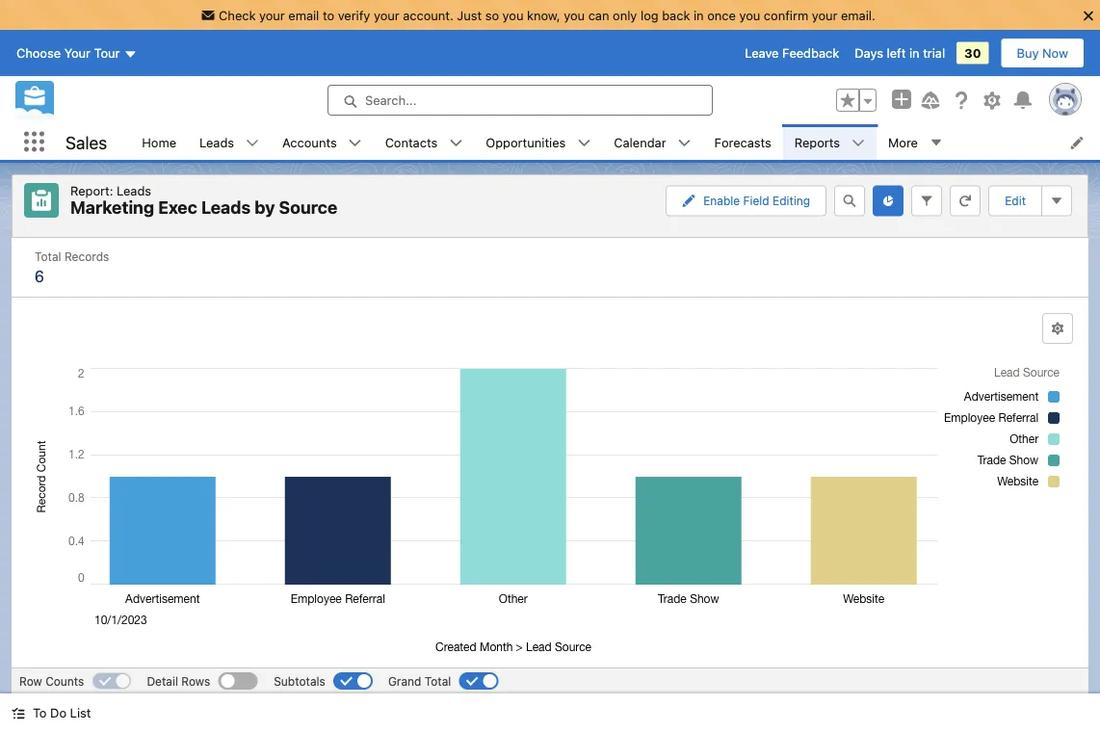 Task type: locate. For each thing, give the bounding box(es) containing it.
in right left
[[910, 46, 920, 60]]

email.
[[841, 8, 876, 22]]

your right verify
[[374, 8, 400, 22]]

0 horizontal spatial your
[[259, 8, 285, 22]]

check
[[219, 8, 256, 22]]

accounts
[[282, 135, 337, 149]]

in
[[694, 8, 704, 22], [910, 46, 920, 60]]

0 horizontal spatial in
[[694, 8, 704, 22]]

opportunities list item
[[474, 124, 603, 160]]

text default image inside 'calendar' list item
[[678, 136, 692, 150]]

1 you from the left
[[503, 8, 524, 22]]

home
[[142, 135, 176, 149]]

to do list button
[[0, 694, 103, 732]]

reports
[[795, 135, 840, 149]]

text default image for accounts
[[349, 136, 362, 150]]

reports link
[[783, 124, 852, 160]]

forecasts link
[[703, 124, 783, 160]]

in right back
[[694, 8, 704, 22]]

opportunities link
[[474, 124, 578, 160]]

sales
[[66, 132, 107, 153]]

so
[[485, 8, 499, 22]]

more
[[889, 135, 918, 149]]

3 your from the left
[[812, 8, 838, 22]]

1 vertical spatial in
[[910, 46, 920, 60]]

log
[[641, 8, 659, 22]]

your
[[259, 8, 285, 22], [374, 8, 400, 22], [812, 8, 838, 22]]

2 horizontal spatial you
[[740, 8, 761, 22]]

left
[[887, 46, 906, 60]]

leave feedback
[[745, 46, 840, 60]]

text default image inside contacts list item
[[449, 136, 463, 150]]

text default image inside "accounts" list item
[[349, 136, 362, 150]]

text default image right calendar
[[678, 136, 692, 150]]

list
[[130, 124, 1101, 160]]

group
[[837, 89, 877, 112]]

2 your from the left
[[374, 8, 400, 22]]

choose your tour
[[16, 46, 120, 60]]

your
[[64, 46, 91, 60]]

verify
[[338, 8, 370, 22]]

text default image for reports
[[852, 136, 866, 150]]

text default image inside the opportunities list item
[[578, 136, 591, 150]]

text default image right accounts
[[349, 136, 362, 150]]

your left email
[[259, 8, 285, 22]]

just
[[457, 8, 482, 22]]

2 horizontal spatial your
[[812, 8, 838, 22]]

text default image left to
[[12, 707, 25, 720]]

text default image right more
[[930, 136, 944, 149]]

you
[[503, 8, 524, 22], [564, 8, 585, 22], [740, 8, 761, 22]]

text default image
[[930, 136, 944, 149], [349, 136, 362, 150], [449, 136, 463, 150], [578, 136, 591, 150], [678, 136, 692, 150], [852, 136, 866, 150], [12, 707, 25, 720]]

you right so
[[503, 8, 524, 22]]

accounts list item
[[271, 124, 374, 160]]

text default image right reports
[[852, 136, 866, 150]]

0 horizontal spatial you
[[503, 8, 524, 22]]

your left email.
[[812, 8, 838, 22]]

do
[[50, 706, 67, 720]]

text default image inside 'more' dropdown button
[[930, 136, 944, 149]]

trial
[[923, 46, 946, 60]]

to
[[33, 706, 47, 720]]

text default image inside reports list item
[[852, 136, 866, 150]]

feedback
[[783, 46, 840, 60]]

search...
[[365, 93, 417, 108]]

0 vertical spatial in
[[694, 8, 704, 22]]

leads link
[[188, 124, 246, 160]]

1 horizontal spatial your
[[374, 8, 400, 22]]

email
[[288, 8, 319, 22]]

leads
[[200, 135, 234, 149]]

1 horizontal spatial you
[[564, 8, 585, 22]]

account.
[[403, 8, 454, 22]]

you right once
[[740, 8, 761, 22]]

choose
[[16, 46, 61, 60]]

text default image left calendar link
[[578, 136, 591, 150]]

you left can
[[564, 8, 585, 22]]

text default image right contacts
[[449, 136, 463, 150]]

opportunities
[[486, 135, 566, 149]]



Task type: describe. For each thing, give the bounding box(es) containing it.
calendar link
[[603, 124, 678, 160]]

leave feedback link
[[745, 46, 840, 60]]

once
[[708, 8, 736, 22]]

list containing home
[[130, 124, 1101, 160]]

to do list
[[33, 706, 91, 720]]

1 horizontal spatial in
[[910, 46, 920, 60]]

buy
[[1017, 46, 1039, 60]]

to
[[323, 8, 335, 22]]

calendar list item
[[603, 124, 703, 160]]

contacts
[[385, 135, 438, 149]]

1 your from the left
[[259, 8, 285, 22]]

text default image for contacts
[[449, 136, 463, 150]]

buy now button
[[1001, 38, 1085, 69]]

choose your tour button
[[15, 38, 138, 69]]

only
[[613, 8, 637, 22]]

back
[[662, 8, 690, 22]]

days left in trial
[[855, 46, 946, 60]]

search... button
[[328, 85, 713, 116]]

tour
[[94, 46, 120, 60]]

now
[[1043, 46, 1069, 60]]

buy now
[[1017, 46, 1069, 60]]

more button
[[877, 124, 955, 160]]

confirm
[[764, 8, 809, 22]]

2 you from the left
[[564, 8, 585, 22]]

know,
[[527, 8, 561, 22]]

calendar
[[614, 135, 667, 149]]

contacts list item
[[374, 124, 474, 160]]

reports list item
[[783, 124, 877, 160]]

text default image inside to do list button
[[12, 707, 25, 720]]

list
[[70, 706, 91, 720]]

can
[[589, 8, 610, 22]]

forecasts
[[715, 135, 772, 149]]

home link
[[130, 124, 188, 160]]

text default image for calendar
[[678, 136, 692, 150]]

30
[[965, 46, 982, 60]]

leave
[[745, 46, 779, 60]]

accounts link
[[271, 124, 349, 160]]

days
[[855, 46, 884, 60]]

check your email to verify your account. just so you know, you can only log back in once you confirm your email.
[[219, 8, 876, 22]]

leads list item
[[188, 124, 271, 160]]

text default image
[[246, 136, 259, 150]]

contacts link
[[374, 124, 449, 160]]

text default image for opportunities
[[578, 136, 591, 150]]

3 you from the left
[[740, 8, 761, 22]]



Task type: vqa. For each thing, say whether or not it's contained in the screenshot.
topmost 'in'
yes



